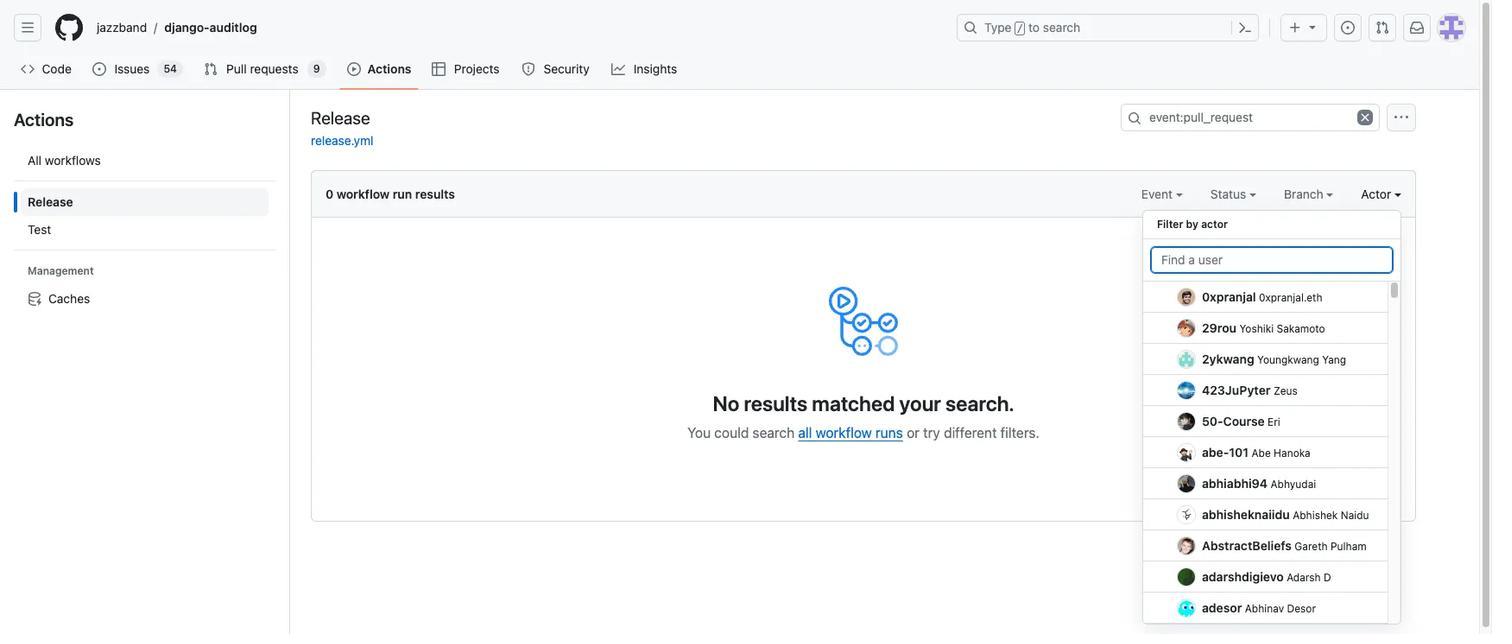 Task type: describe. For each thing, give the bounding box(es) containing it.
abe
[[1252, 447, 1272, 460]]

50-course eri
[[1203, 414, 1281, 429]]

0xpranjal.eth
[[1260, 291, 1323, 304]]

all
[[28, 153, 42, 168]]

command palette image
[[1239, 21, 1253, 35]]

eri
[[1268, 416, 1281, 429]]

zeus
[[1274, 384, 1298, 397]]

0xpranjal 0xpranjal.eth
[[1203, 289, 1323, 304]]

d
[[1324, 571, 1332, 584]]

@29rou image
[[1178, 319, 1196, 337]]

you could search all workflow runs or try different filters.
[[688, 425, 1040, 441]]

filter workflows element
[[21, 188, 269, 244]]

search.
[[946, 391, 1015, 416]]

desor
[[1288, 602, 1317, 615]]

graph image
[[612, 62, 626, 76]]

workflows
[[45, 153, 101, 168]]

abstractbeliefs gareth pulham
[[1203, 538, 1367, 553]]

all
[[799, 425, 812, 441]]

all workflow runs link
[[799, 425, 904, 441]]

event button
[[1142, 185, 1183, 203]]

0 vertical spatial search
[[1044, 20, 1081, 35]]

1 vertical spatial workflow
[[816, 425, 872, 441]]

auditlog
[[210, 20, 257, 35]]

actor button
[[1362, 185, 1402, 203]]

@adarshdigievo image
[[1178, 568, 1196, 585]]

sakamoto
[[1277, 322, 1326, 335]]

@2ykwang image
[[1178, 350, 1196, 368]]

0 workflow run results
[[326, 187, 455, 201]]

adarshdigievo adarsh d
[[1203, 569, 1332, 584]]

different
[[944, 425, 997, 441]]

pull
[[226, 61, 247, 76]]

projects link
[[425, 56, 508, 82]]

@abe 101 image
[[1178, 444, 1196, 461]]

1 horizontal spatial release
[[311, 108, 370, 127]]

adesor abhinav desor
[[1203, 600, 1317, 615]]

try
[[924, 425, 941, 441]]

your
[[900, 391, 942, 416]]

abhiabhi94 abhyudai
[[1203, 476, 1317, 491]]

release.yml
[[311, 133, 374, 148]]

show workflow options image
[[1395, 111, 1409, 124]]

@abhiabhi94 image
[[1178, 475, 1196, 492]]

1 vertical spatial issue opened image
[[93, 62, 107, 76]]

insights
[[634, 61, 678, 76]]

0 horizontal spatial results
[[415, 187, 455, 201]]

0xpranjal
[[1203, 289, 1257, 304]]

50-
[[1203, 414, 1224, 429]]

run
[[393, 187, 412, 201]]

abhiabhi94
[[1203, 476, 1268, 491]]

runs
[[876, 425, 904, 441]]

status
[[1211, 187, 1250, 201]]

triangle down image
[[1306, 20, 1320, 34]]

423jupyter zeus
[[1203, 383, 1298, 397]]

type / to search
[[985, 20, 1081, 35]]

management
[[28, 264, 94, 277]]

status button
[[1211, 185, 1257, 203]]

0
[[326, 187, 334, 201]]

423jupyter
[[1203, 383, 1271, 397]]

naidu
[[1342, 509, 1370, 522]]

29rou yoshiki sakamoto
[[1203, 321, 1326, 335]]

jazzband link
[[90, 14, 154, 41]]

actions link
[[340, 56, 419, 82]]

course
[[1224, 414, 1265, 429]]

filters.
[[1001, 425, 1040, 441]]

django-auditlog link
[[157, 14, 264, 41]]

jazzband
[[97, 20, 147, 35]]

code
[[42, 61, 72, 76]]

/ for jazzband
[[154, 20, 157, 35]]

you
[[688, 425, 711, 441]]

filter
[[1158, 218, 1184, 231]]

git pull request image for topmost issue opened icon
[[1376, 21, 1390, 35]]

to
[[1029, 20, 1040, 35]]

101
[[1230, 445, 1249, 460]]

1 horizontal spatial actions
[[368, 61, 412, 76]]

release inside filter workflows element
[[28, 194, 73, 209]]

caches link
[[21, 285, 269, 313]]

adesor
[[1203, 600, 1243, 615]]

@abhisheknaiidu image
[[1178, 506, 1196, 523]]

issues
[[114, 61, 150, 76]]

homepage image
[[55, 14, 83, 41]]

1 vertical spatial search
[[753, 425, 795, 441]]

abhisheknaiidu abhishek naidu
[[1203, 507, 1370, 522]]



Task type: locate. For each thing, give the bounding box(es) containing it.
release.yml link
[[311, 133, 374, 148]]

1 vertical spatial git pull request image
[[204, 62, 218, 76]]

adarshdigievo
[[1203, 569, 1285, 584]]

yang
[[1323, 353, 1347, 366]]

0 horizontal spatial release
[[28, 194, 73, 209]]

jazzband / django-auditlog
[[97, 20, 257, 35]]

filter by actor
[[1158, 218, 1229, 231]]

None search field
[[1121, 104, 1381, 131]]

yoshiki
[[1240, 322, 1275, 335]]

menu containing 0xpranjal
[[1143, 203, 1402, 634]]

git pull request image
[[1376, 21, 1390, 35], [204, 62, 218, 76]]

hanoka
[[1274, 447, 1311, 460]]

actions right play "image"
[[368, 61, 412, 76]]

github actions image
[[829, 287, 899, 356]]

actor
[[1202, 218, 1229, 231]]

Find a user text field
[[1151, 246, 1394, 274]]

@abstractbeliefs image
[[1178, 537, 1196, 554]]

adarsh
[[1287, 571, 1322, 584]]

by
[[1187, 218, 1199, 231]]

0 vertical spatial issue opened image
[[1342, 21, 1356, 35]]

0 vertical spatial list
[[90, 14, 947, 41]]

1 horizontal spatial git pull request image
[[1376, 21, 1390, 35]]

event
[[1142, 187, 1177, 201]]

/ inside type / to search
[[1017, 22, 1024, 35]]

0 horizontal spatial git pull request image
[[204, 62, 218, 76]]

0 vertical spatial results
[[415, 187, 455, 201]]

security link
[[515, 56, 598, 82]]

release
[[311, 108, 370, 127], [28, 194, 73, 209]]

@423jupyter image
[[1178, 381, 1196, 399]]

2ykwang youngkwang yang
[[1203, 352, 1347, 366]]

/ inside the jazzband / django-auditlog
[[154, 20, 157, 35]]

actions up the all
[[14, 110, 74, 130]]

release up release.yml "link"
[[311, 108, 370, 127]]

2ykwang
[[1203, 352, 1255, 366]]

1 vertical spatial release
[[28, 194, 73, 209]]

0 horizontal spatial /
[[154, 20, 157, 35]]

0 horizontal spatial actions
[[14, 110, 74, 130]]

release up the test
[[28, 194, 73, 209]]

0 horizontal spatial issue opened image
[[93, 62, 107, 76]]

caches
[[48, 291, 90, 306]]

shield image
[[522, 62, 536, 76]]

workflow right 0
[[337, 187, 390, 201]]

issue opened image
[[1342, 21, 1356, 35], [93, 62, 107, 76]]

1 horizontal spatial workflow
[[816, 425, 872, 441]]

1 horizontal spatial issue opened image
[[1342, 21, 1356, 35]]

1 vertical spatial results
[[744, 391, 808, 416]]

requests
[[250, 61, 299, 76]]

all workflows
[[28, 153, 101, 168]]

1 horizontal spatial /
[[1017, 22, 1024, 35]]

no
[[713, 391, 740, 416]]

git pull request image left pull
[[204, 62, 218, 76]]

matched
[[812, 391, 895, 416]]

list
[[90, 14, 947, 41], [14, 140, 276, 320]]

test
[[28, 222, 51, 237]]

29rou
[[1203, 321, 1237, 335]]

actions
[[368, 61, 412, 76], [14, 110, 74, 130]]

branch
[[1285, 187, 1327, 201]]

clear filters image
[[1358, 110, 1374, 125]]

54
[[164, 62, 177, 75]]

or
[[907, 425, 920, 441]]

youngkwang
[[1258, 353, 1320, 366]]

abhisheknaiidu
[[1203, 507, 1291, 522]]

/
[[154, 20, 157, 35], [1017, 22, 1024, 35]]

git pull request image for the bottommost issue opened icon
[[204, 62, 218, 76]]

0 vertical spatial actions
[[368, 61, 412, 76]]

9
[[313, 62, 320, 75]]

results up all
[[744, 391, 808, 416]]

workflow down matched
[[816, 425, 872, 441]]

code link
[[14, 56, 79, 82]]

gareth
[[1295, 540, 1328, 553]]

insights link
[[605, 56, 686, 82]]

release link
[[21, 188, 269, 216]]

code image
[[21, 62, 35, 76]]

1 horizontal spatial search
[[1044, 20, 1081, 35]]

@0xpranjal image
[[1178, 288, 1196, 305]]

abe-101 abe hanoka
[[1203, 445, 1311, 460]]

/ left to
[[1017, 22, 1024, 35]]

pull requests
[[226, 61, 299, 76]]

list containing all workflows
[[14, 140, 276, 320]]

search right to
[[1044, 20, 1081, 35]]

abhinav
[[1246, 602, 1285, 615]]

0 vertical spatial git pull request image
[[1376, 21, 1390, 35]]

abhishek
[[1293, 509, 1339, 522]]

issue opened image right triangle down image
[[1342, 21, 1356, 35]]

search image
[[1128, 111, 1142, 125]]

could
[[715, 425, 749, 441]]

plus image
[[1289, 21, 1303, 35]]

search left all
[[753, 425, 795, 441]]

0 vertical spatial workflow
[[337, 187, 390, 201]]

menu
[[1143, 203, 1402, 634]]

workflow
[[337, 187, 390, 201], [816, 425, 872, 441]]

all workflows link
[[21, 147, 269, 175]]

test link
[[21, 216, 269, 244]]

type
[[985, 20, 1012, 35]]

git pull request image left notifications icon
[[1376, 21, 1390, 35]]

actor
[[1362, 187, 1395, 201]]

play image
[[347, 62, 361, 76]]

0 horizontal spatial workflow
[[337, 187, 390, 201]]

projects
[[454, 61, 500, 76]]

pulham
[[1331, 540, 1367, 553]]

1 horizontal spatial results
[[744, 391, 808, 416]]

notifications image
[[1411, 21, 1425, 35]]

security
[[544, 61, 590, 76]]

0 horizontal spatial search
[[753, 425, 795, 441]]

table image
[[432, 62, 446, 76]]

0 vertical spatial release
[[311, 108, 370, 127]]

abstractbeliefs
[[1203, 538, 1292, 553]]

/ left django-
[[154, 20, 157, 35]]

1 vertical spatial list
[[14, 140, 276, 320]]

@adesor image
[[1178, 599, 1196, 616]]

1 vertical spatial actions
[[14, 110, 74, 130]]

no results matched your search.
[[713, 391, 1015, 416]]

abe-
[[1203, 445, 1230, 460]]

@50 course image
[[1178, 413, 1196, 430]]

django-
[[164, 20, 210, 35]]

list containing jazzband
[[90, 14, 947, 41]]

abhyudai
[[1271, 478, 1317, 491]]

results right run
[[415, 187, 455, 201]]

/ for type
[[1017, 22, 1024, 35]]

results
[[415, 187, 455, 201], [744, 391, 808, 416]]

issue opened image left issues
[[93, 62, 107, 76]]



Task type: vqa. For each thing, say whether or not it's contained in the screenshot.
left /
yes



